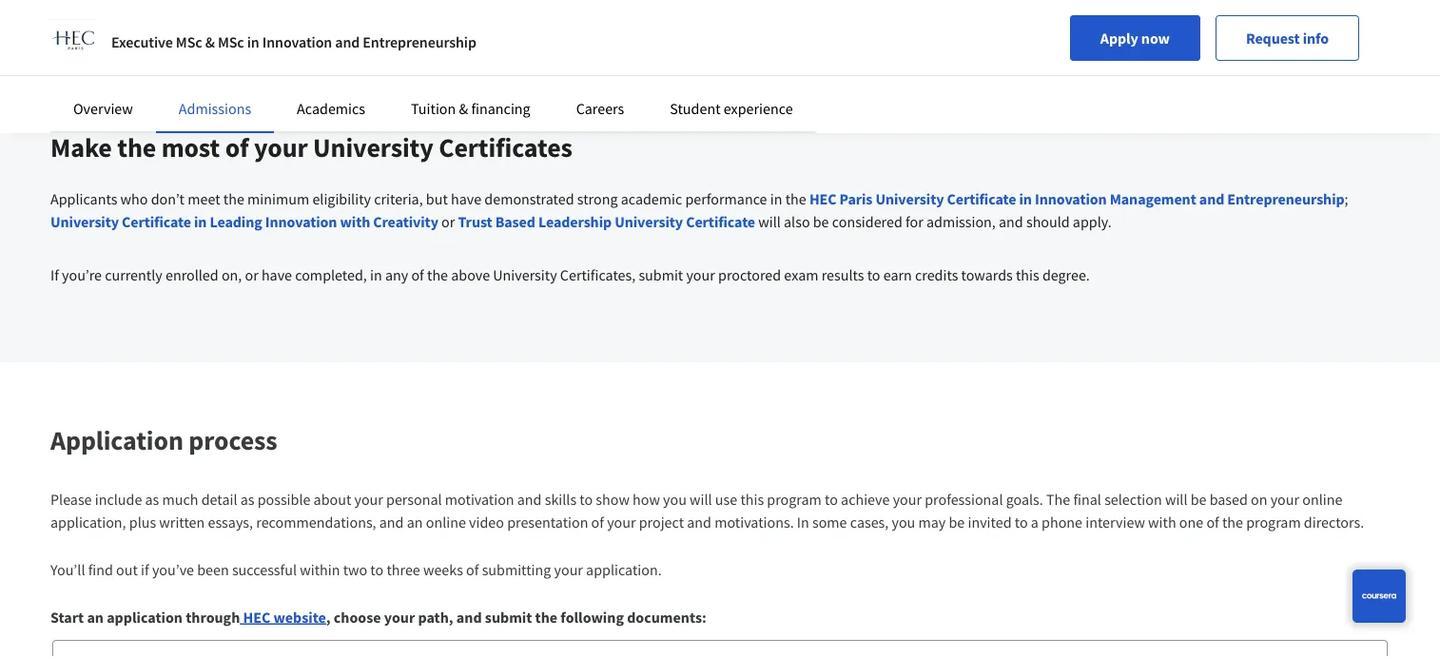 Task type: vqa. For each thing, say whether or not it's contained in the screenshot.
the rightmost 2023
no



Task type: describe. For each thing, give the bounding box(es) containing it.
1 as from the left
[[145, 490, 159, 509]]

essays,
[[208, 513, 253, 532]]

completed,
[[295, 265, 367, 284]]

0 vertical spatial entrepreneurship
[[363, 32, 477, 51]]

project
[[639, 513, 684, 532]]

trust
[[458, 212, 492, 231]]

your left path,
[[384, 608, 415, 627]]

1 vertical spatial you
[[892, 513, 916, 532]]

plus
[[129, 513, 156, 532]]

of down the show
[[591, 513, 604, 532]]

certificates
[[439, 131, 573, 164]]

1 vertical spatial innovation
[[1035, 189, 1107, 208]]

1 horizontal spatial be
[[949, 513, 965, 532]]

your left 'proctored'
[[686, 265, 715, 284]]

executive msc & msc in innovation and entrepreneurship
[[111, 32, 477, 51]]

0 vertical spatial you
[[663, 490, 687, 509]]

proctored
[[718, 265, 781, 284]]

criteria,
[[374, 189, 423, 208]]

and up academics link
[[335, 32, 360, 51]]

goals.
[[1006, 490, 1044, 509]]

1 vertical spatial &
[[459, 99, 468, 118]]

request
[[1246, 29, 1300, 48]]

leading
[[210, 212, 262, 231]]

motivation
[[445, 490, 514, 509]]

your right about
[[354, 490, 383, 509]]

deadline:
[[164, 9, 227, 28]]

application process
[[50, 424, 278, 457]]

admission,
[[927, 212, 996, 231]]

find
[[88, 560, 113, 579]]

0 horizontal spatial submit
[[485, 608, 532, 627]]

apply now
[[1101, 29, 1170, 48]]

with inside 'applicants who don't meet the minimum eligibility criteria, but have demonstrated strong academic performance in the hec paris university certificate in innovation management and entrepreneurship ; university certificate in leading innovation with creativity or trust based leadership university certificate will also be considered for admission, and should apply.'
[[340, 212, 370, 231]]

of right 'weeks' at the bottom left
[[466, 560, 479, 579]]

exam
[[784, 265, 819, 284]]

towards
[[962, 265, 1013, 284]]

directors.
[[1304, 513, 1365, 532]]

performance
[[686, 189, 767, 208]]

but
[[426, 189, 448, 208]]

application for application process
[[50, 424, 183, 457]]

some
[[813, 513, 847, 532]]

any
[[385, 265, 408, 284]]

three
[[387, 560, 420, 579]]

degree.
[[1043, 265, 1090, 284]]

based
[[495, 212, 536, 231]]

and right project
[[687, 513, 712, 532]]

management
[[1110, 189, 1197, 208]]

1 vertical spatial online
[[426, 513, 466, 532]]

applicants who don't meet the minimum eligibility criteria, but have demonstrated strong academic performance in the hec paris university certificate in innovation management and entrepreneurship ; university certificate in leading innovation with creativity or trust based leadership university certificate will also be considered for admission, and should apply.
[[50, 189, 1349, 231]]

2 horizontal spatial be
[[1191, 490, 1207, 509]]

university down the based
[[493, 265, 557, 284]]

to right two
[[370, 560, 384, 579]]

selection
[[1105, 490, 1162, 509]]

overview
[[73, 99, 133, 118]]

tuition & financing link
[[411, 99, 531, 118]]

one
[[1180, 513, 1204, 532]]

following
[[561, 608, 624, 627]]

in up admissions link on the left of the page
[[247, 32, 259, 51]]

1 vertical spatial an
[[87, 608, 104, 627]]

university up for
[[876, 189, 944, 208]]

of right any
[[411, 265, 424, 284]]

university down applicants
[[50, 212, 119, 231]]

strong
[[577, 189, 618, 208]]

show
[[596, 490, 630, 509]]

in down meet
[[194, 212, 207, 231]]

an inside please include as much detail as possible about your personal motivation and skills to show how you will use this program to achieve your professional goals.  the final selection will be based on your online application, plus written essays, recommendations, and an online video presentation of your project and motivations. in some cases, you may be invited to a phone interview with one of the program directors.
[[407, 513, 423, 532]]

demonstrated
[[485, 189, 574, 208]]

university certificate in leading innovation with creativity link
[[50, 212, 439, 231]]

how
[[633, 490, 660, 509]]

include
[[95, 490, 142, 509]]

phone
[[1042, 513, 1083, 532]]

and right path,
[[457, 608, 482, 627]]

application final deadline:
[[50, 9, 230, 28]]

achieve
[[841, 490, 890, 509]]

hec inside 'applicants who don't meet the minimum eligibility criteria, but have demonstrated strong academic performance in the hec paris university certificate in innovation management and entrepreneurship ; university certificate in leading innovation with creativity or trust based leadership university certificate will also be considered for admission, and should apply.'
[[810, 189, 837, 208]]

in
[[797, 513, 810, 532]]

website
[[274, 608, 326, 627]]

cases,
[[850, 513, 889, 532]]

you'll
[[50, 560, 85, 579]]

results
[[822, 265, 864, 284]]

above
[[451, 265, 490, 284]]

your down the presentation
[[554, 560, 583, 579]]

of right "one"
[[1207, 513, 1220, 532]]

applicants
[[50, 189, 117, 208]]

0 horizontal spatial program
[[767, 490, 822, 509]]

minimum
[[247, 189, 309, 208]]

based
[[1210, 490, 1248, 509]]

weeks
[[423, 560, 463, 579]]

much
[[162, 490, 198, 509]]

executive
[[111, 32, 173, 51]]

or inside 'applicants who don't meet the minimum eligibility criteria, but have demonstrated strong academic performance in the hec paris university certificate in innovation management and entrepreneurship ; university certificate in leading innovation with creativity or trust based leadership university certificate will also be considered for admission, and should apply.'
[[442, 212, 455, 231]]

final inside please include as much detail as possible about your personal motivation and skills to show how you will use this program to achieve your professional goals.  the final selection will be based on your online application, plus written essays, recommendations, and an online video presentation of your project and motivations. in some cases, you may be invited to a phone interview with one of the program directors.
[[1074, 490, 1102, 509]]

admissions link
[[179, 99, 251, 118]]

student experience
[[670, 99, 793, 118]]

application
[[107, 608, 183, 627]]

academic
[[621, 189, 682, 208]]

2 vertical spatial innovation
[[265, 212, 337, 231]]

path,
[[418, 608, 454, 627]]

hec paris logo image
[[50, 19, 96, 65]]

careers
[[576, 99, 624, 118]]

to up some
[[825, 490, 838, 509]]

request info
[[1246, 29, 1329, 48]]

professional
[[925, 490, 1003, 509]]

academics
[[297, 99, 365, 118]]

,
[[326, 608, 331, 627]]

in left any
[[370, 265, 382, 284]]

if
[[50, 265, 59, 284]]

and right management
[[1200, 189, 1225, 208]]

the up also on the top
[[786, 189, 807, 208]]

careers link
[[576, 99, 624, 118]]

to left earn
[[867, 265, 881, 284]]

interview
[[1086, 513, 1145, 532]]

0 horizontal spatial or
[[245, 265, 259, 284]]

1 horizontal spatial online
[[1303, 490, 1343, 509]]

choose
[[334, 608, 381, 627]]

if you're currently enrolled on, or have completed, in any of the above university certificates, submit your proctored exam results to earn credits towards this degree.
[[50, 265, 1090, 284]]

overview link
[[73, 99, 133, 118]]

1 horizontal spatial submit
[[639, 265, 683, 284]]

0 horizontal spatial hec
[[243, 608, 271, 627]]

request info button
[[1216, 15, 1360, 61]]

successful
[[232, 560, 297, 579]]



Task type: locate. For each thing, give the bounding box(es) containing it.
be up "one"
[[1191, 490, 1207, 509]]

in up should
[[1019, 189, 1032, 208]]

0 horizontal spatial have
[[262, 265, 292, 284]]

process
[[189, 424, 278, 457]]

program up in
[[767, 490, 822, 509]]

0 vertical spatial hec
[[810, 189, 837, 208]]

1 horizontal spatial with
[[1149, 513, 1177, 532]]

1 vertical spatial entrepreneurship
[[1228, 189, 1345, 208]]

and
[[335, 32, 360, 51], [1200, 189, 1225, 208], [999, 212, 1024, 231], [517, 490, 542, 509], [379, 513, 404, 532], [687, 513, 712, 532], [457, 608, 482, 627]]

0 horizontal spatial an
[[87, 608, 104, 627]]

may
[[919, 513, 946, 532]]

also
[[784, 212, 810, 231]]

of
[[225, 131, 249, 164], [411, 265, 424, 284], [591, 513, 604, 532], [1207, 513, 1220, 532], [466, 560, 479, 579]]

been
[[197, 560, 229, 579]]

and down personal
[[379, 513, 404, 532]]

be right also on the top
[[813, 212, 829, 231]]

university down academic
[[615, 212, 683, 231]]

earn
[[884, 265, 912, 284]]

with left "one"
[[1149, 513, 1177, 532]]

2 application from the top
[[50, 424, 183, 457]]

certificate down "don't" in the top left of the page
[[122, 212, 191, 231]]

with inside please include as much detail as possible about your personal motivation and skills to show how you will use this program to achieve your professional goals.  the final selection will be based on your online application, plus written essays, recommendations, and an online video presentation of your project and motivations. in some cases, you may be invited to a phone interview with one of the program directors.
[[1149, 513, 1177, 532]]

application up the include
[[50, 424, 183, 457]]

1 horizontal spatial will
[[759, 212, 781, 231]]

the
[[117, 131, 156, 164], [223, 189, 244, 208], [786, 189, 807, 208], [427, 265, 448, 284], [1223, 513, 1244, 532], [535, 608, 558, 627]]

use
[[715, 490, 738, 509]]

1 application from the top
[[50, 9, 127, 28]]

the
[[1047, 490, 1071, 509]]

make the most of your university certificates
[[50, 131, 573, 164]]

an right start
[[87, 608, 104, 627]]

submit
[[639, 265, 683, 284], [485, 608, 532, 627]]

2 horizontal spatial will
[[1165, 490, 1188, 509]]

0 horizontal spatial will
[[690, 490, 712, 509]]

0 vertical spatial with
[[340, 212, 370, 231]]

1 vertical spatial with
[[1149, 513, 1177, 532]]

and left should
[[999, 212, 1024, 231]]

innovation
[[262, 32, 332, 51], [1035, 189, 1107, 208], [265, 212, 337, 231]]

or right on,
[[245, 265, 259, 284]]

who
[[120, 189, 148, 208]]

trust based leadership university certificate link
[[458, 212, 756, 231]]

written
[[159, 513, 205, 532]]

1 vertical spatial be
[[1191, 490, 1207, 509]]

2 as from the left
[[240, 490, 254, 509]]

your right on
[[1271, 490, 1300, 509]]

within
[[300, 560, 340, 579]]

presentation
[[507, 513, 588, 532]]

1 horizontal spatial &
[[459, 99, 468, 118]]

0 horizontal spatial with
[[340, 212, 370, 231]]

the left following
[[535, 608, 558, 627]]

1 horizontal spatial certificate
[[686, 212, 756, 231]]

the up who
[[117, 131, 156, 164]]

your
[[254, 131, 308, 164], [686, 265, 715, 284], [354, 490, 383, 509], [893, 490, 922, 509], [1271, 490, 1300, 509], [607, 513, 636, 532], [554, 560, 583, 579], [384, 608, 415, 627]]

certificates,
[[560, 265, 636, 284]]

0 horizontal spatial this
[[741, 490, 764, 509]]

have inside 'applicants who don't meet the minimum eligibility criteria, but have demonstrated strong academic performance in the hec paris university certificate in innovation management and entrepreneurship ; university certificate in leading innovation with creativity or trust based leadership university certificate will also be considered for admission, and should apply.'
[[451, 189, 482, 208]]

;
[[1345, 189, 1349, 208]]

1 vertical spatial or
[[245, 265, 259, 284]]

1 vertical spatial this
[[741, 490, 764, 509]]

documents:
[[627, 608, 707, 627]]

or
[[442, 212, 455, 231], [245, 265, 259, 284]]

submitting
[[482, 560, 551, 579]]

to left a
[[1015, 513, 1028, 532]]

&
[[205, 32, 215, 51], [459, 99, 468, 118]]

1 horizontal spatial an
[[407, 513, 423, 532]]

to
[[867, 265, 881, 284], [580, 490, 593, 509], [825, 490, 838, 509], [1015, 513, 1028, 532], [370, 560, 384, 579]]

1 horizontal spatial final
[[1074, 490, 1102, 509]]

innovation down minimum
[[265, 212, 337, 231]]

will left also on the top
[[759, 212, 781, 231]]

0 horizontal spatial you
[[663, 490, 687, 509]]

to right skills
[[580, 490, 593, 509]]

0 horizontal spatial be
[[813, 212, 829, 231]]

application up executive at the top of the page
[[50, 9, 127, 28]]

please
[[50, 490, 92, 509]]

entrepreneurship inside 'applicants who don't meet the minimum eligibility criteria, but have demonstrated strong academic performance in the hec paris university certificate in innovation management and entrepreneurship ; university certificate in leading innovation with creativity or trust based leadership university certificate will also be considered for admission, and should apply.'
[[1228, 189, 1345, 208]]

credits
[[915, 265, 959, 284]]

0 horizontal spatial &
[[205, 32, 215, 51]]

this inside please include as much detail as possible about your personal motivation and skills to show how you will use this program to achieve your professional goals.  the final selection will be based on your online application, plus written essays, recommendations, and an online video presentation of your project and motivations. in some cases, you may be invited to a phone interview with one of the program directors.
[[741, 490, 764, 509]]

1 horizontal spatial msc
[[218, 32, 244, 51]]

your up may
[[893, 490, 922, 509]]

in right "performance"
[[770, 189, 783, 208]]

as right the detail
[[240, 490, 254, 509]]

an down personal
[[407, 513, 423, 532]]

0 vertical spatial application
[[50, 9, 127, 28]]

1 vertical spatial application
[[50, 424, 183, 457]]

most
[[161, 131, 220, 164]]

be inside 'applicants who don't meet the minimum eligibility criteria, but have demonstrated strong academic performance in the hec paris university certificate in innovation management and entrepreneurship ; university certificate in leading innovation with creativity or trust based leadership university certificate will also be considered for admission, and should apply.'
[[813, 212, 829, 231]]

1 vertical spatial program
[[1247, 513, 1301, 532]]

be
[[813, 212, 829, 231], [1191, 490, 1207, 509], [949, 513, 965, 532]]

1 horizontal spatial entrepreneurship
[[1228, 189, 1345, 208]]

0 vertical spatial final
[[130, 9, 161, 28]]

the up leading
[[223, 189, 244, 208]]

this left degree.
[[1016, 265, 1040, 284]]

two
[[343, 560, 367, 579]]

msc
[[176, 32, 202, 51], [218, 32, 244, 51]]

application,
[[50, 513, 126, 532]]

the inside please include as much detail as possible about your personal motivation and skills to show how you will use this program to achieve your professional goals.  the final selection will be based on your online application, plus written essays, recommendations, and an online video presentation of your project and motivations. in some cases, you may be invited to a phone interview with one of the program directors.
[[1223, 513, 1244, 532]]

0 vertical spatial online
[[1303, 490, 1343, 509]]

certificate up admission,
[[947, 189, 1017, 208]]

experience
[[724, 99, 793, 118]]

will left use
[[690, 490, 712, 509]]

don't
[[151, 189, 185, 208]]

1 vertical spatial final
[[1074, 490, 1102, 509]]

for
[[906, 212, 924, 231]]

0 vertical spatial innovation
[[262, 32, 332, 51]]

0 vertical spatial submit
[[639, 265, 683, 284]]

1 vertical spatial have
[[262, 265, 292, 284]]

hec left paris
[[810, 189, 837, 208]]

submit down submitting on the left bottom
[[485, 608, 532, 627]]

final right the
[[1074, 490, 1102, 509]]

1 horizontal spatial have
[[451, 189, 482, 208]]

your down the show
[[607, 513, 636, 532]]

0 vertical spatial or
[[442, 212, 455, 231]]

entrepreneurship
[[363, 32, 477, 51], [1228, 189, 1345, 208]]

1 vertical spatial submit
[[485, 608, 532, 627]]

0 vertical spatial &
[[205, 32, 215, 51]]

this
[[1016, 265, 1040, 284], [741, 490, 764, 509]]

program
[[767, 490, 822, 509], [1247, 513, 1301, 532]]

application for application final deadline:
[[50, 9, 127, 28]]

be down the professional
[[949, 513, 965, 532]]

currently
[[105, 265, 162, 284]]

1 horizontal spatial you
[[892, 513, 916, 532]]

will inside 'applicants who don't meet the minimum eligibility criteria, but have demonstrated strong academic performance in the hec paris university certificate in innovation management and entrepreneurship ; university certificate in leading innovation with creativity or trust based leadership university certificate will also be considered for admission, and should apply.'
[[759, 212, 781, 231]]

0 vertical spatial have
[[451, 189, 482, 208]]

1 vertical spatial hec
[[243, 608, 271, 627]]

0 vertical spatial be
[[813, 212, 829, 231]]

0 vertical spatial an
[[407, 513, 423, 532]]

you've
[[152, 560, 194, 579]]

apply
[[1101, 29, 1139, 48]]

0 vertical spatial this
[[1016, 265, 1040, 284]]

eligibility
[[312, 189, 371, 208]]

hec left website
[[243, 608, 271, 627]]

your up minimum
[[254, 131, 308, 164]]

2 msc from the left
[[218, 32, 244, 51]]

meet
[[188, 189, 220, 208]]

enrolled
[[166, 265, 219, 284]]

1 horizontal spatial hec
[[810, 189, 837, 208]]

in
[[247, 32, 259, 51], [770, 189, 783, 208], [1019, 189, 1032, 208], [194, 212, 207, 231], [370, 265, 382, 284]]

and up the presentation
[[517, 490, 542, 509]]

have up trust
[[451, 189, 482, 208]]

& right the tuition
[[459, 99, 468, 118]]

final up executive at the top of the page
[[130, 9, 161, 28]]

you'll find out if you've been successful within two to three weeks of submitting your application.
[[50, 560, 662, 579]]

make
[[50, 131, 112, 164]]

as up plus
[[145, 490, 159, 509]]

about
[[314, 490, 351, 509]]

online down personal
[[426, 513, 466, 532]]

online up directors.
[[1303, 490, 1343, 509]]

apply.
[[1073, 212, 1112, 231]]

0 horizontal spatial final
[[130, 9, 161, 28]]

program down on
[[1247, 513, 1301, 532]]

you up project
[[663, 490, 687, 509]]

through
[[186, 608, 240, 627]]

paris
[[840, 189, 873, 208]]

innovation up apply.
[[1035, 189, 1107, 208]]

have right on,
[[262, 265, 292, 284]]

admissions
[[179, 99, 251, 118]]

tuition & financing
[[411, 99, 531, 118]]

video
[[469, 513, 504, 532]]

you left may
[[892, 513, 916, 532]]

0 horizontal spatial msc
[[176, 32, 202, 51]]

the left above
[[427, 265, 448, 284]]

or down the but
[[442, 212, 455, 231]]

0 horizontal spatial entrepreneurship
[[363, 32, 477, 51]]

innovation up academics link
[[262, 32, 332, 51]]

submit right certificates,
[[639, 265, 683, 284]]

possible
[[258, 490, 311, 509]]

& down deadline:
[[205, 32, 215, 51]]

1 horizontal spatial program
[[1247, 513, 1301, 532]]

with down eligibility
[[340, 212, 370, 231]]

1 msc from the left
[[176, 32, 202, 51]]

student
[[670, 99, 721, 118]]

2 horizontal spatial certificate
[[947, 189, 1017, 208]]

certificate down "performance"
[[686, 212, 756, 231]]

should
[[1027, 212, 1070, 231]]

final
[[130, 9, 161, 28], [1074, 490, 1102, 509]]

2 vertical spatial be
[[949, 513, 965, 532]]

0 vertical spatial program
[[767, 490, 822, 509]]

this up motivations.
[[741, 490, 764, 509]]

1 horizontal spatial or
[[442, 212, 455, 231]]

the down 'based' at the right of the page
[[1223, 513, 1244, 532]]

hec paris university certificate in innovation management and entrepreneurship link
[[810, 189, 1345, 208]]

0 horizontal spatial as
[[145, 490, 159, 509]]

recommendations,
[[256, 513, 376, 532]]

0 horizontal spatial certificate
[[122, 212, 191, 231]]

on,
[[222, 265, 242, 284]]

of down admissions link on the left of the page
[[225, 131, 249, 164]]

have
[[451, 189, 482, 208], [262, 265, 292, 284]]

academics link
[[297, 99, 365, 118]]

0 horizontal spatial online
[[426, 513, 466, 532]]

hec website link
[[240, 608, 326, 627]]

1 horizontal spatial as
[[240, 490, 254, 509]]

university up criteria,
[[313, 131, 434, 164]]

1 horizontal spatial this
[[1016, 265, 1040, 284]]

will up "one"
[[1165, 490, 1188, 509]]

you're
[[62, 265, 102, 284]]



